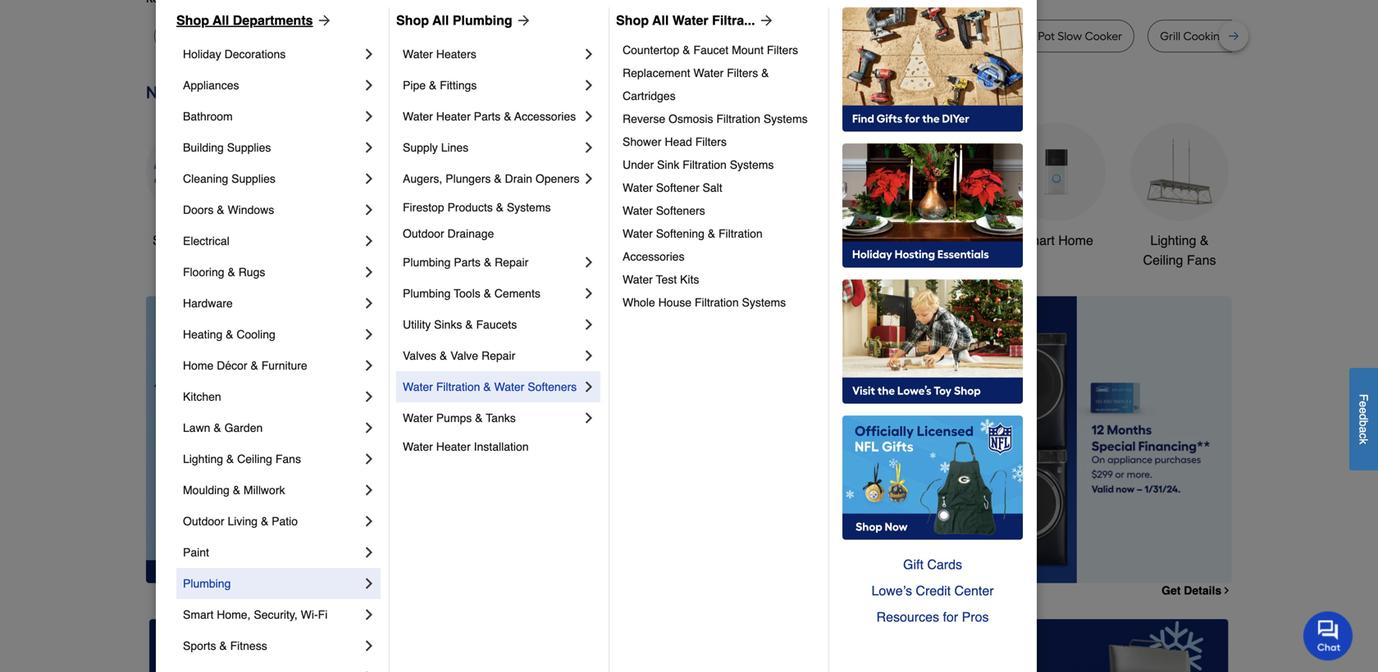 Task type: vqa. For each thing, say whether or not it's contained in the screenshot.
Fans
yes



Task type: describe. For each thing, give the bounding box(es) containing it.
water heater installation link
[[403, 434, 597, 460]]

heater for parts
[[436, 110, 471, 123]]

building supplies
[[183, 141, 271, 154]]

sink
[[657, 158, 680, 172]]

arrow left image
[[451, 440, 468, 457]]

water pumps & tanks link
[[403, 403, 581, 434]]

building supplies link
[[183, 132, 361, 163]]

2 horizontal spatial arrow right image
[[1202, 440, 1219, 457]]

2 horizontal spatial filters
[[767, 43, 798, 57]]

moulding & millwork link
[[183, 475, 361, 506]]

filtration for sink
[[683, 158, 727, 172]]

shower head filters link
[[623, 130, 817, 153]]

lighting inside lighting & ceiling fans
[[1151, 233, 1197, 248]]

tools up plumbing parts & repair
[[426, 233, 457, 248]]

water softener salt link
[[623, 176, 817, 199]]

water for water heater parts & accessories
[[403, 110, 433, 123]]

hardware link
[[183, 288, 361, 319]]

& inside water softening & filtration accessories
[[708, 227, 716, 240]]

f e e d b a c k
[[1358, 395, 1371, 445]]

1 vertical spatial home
[[183, 359, 214, 373]]

lines
[[441, 141, 469, 154]]

garden
[[225, 422, 263, 435]]

filtration for house
[[695, 296, 739, 309]]

home décor & furniture link
[[183, 350, 361, 382]]

get up to 2 free select tools or batteries when you buy 1 with select purchases. image
[[149, 620, 492, 673]]

cleaning
[[183, 172, 228, 185]]

2 cooker from the left
[[415, 29, 453, 43]]

0 vertical spatial lighting & ceiling fans
[[1144, 233, 1217, 268]]

water for water filtration & water softeners
[[403, 381, 433, 394]]

valves
[[403, 350, 437, 363]]

b
[[1358, 421, 1371, 427]]

gift cards link
[[843, 552, 1023, 579]]

chevron right image for moulding & millwork
[[361, 483, 378, 499]]

products
[[448, 201, 493, 214]]

equipment
[[779, 253, 842, 268]]

chat invite button image
[[1304, 611, 1354, 662]]

chevron right image for kitchen
[[361, 389, 378, 405]]

kitchen for kitchen
[[183, 391, 221, 404]]

1 vertical spatial lighting
[[183, 453, 223, 466]]

countertop & faucet mount filters link
[[623, 39, 817, 62]]

systems for reverse osmosis filtration systems
[[764, 112, 808, 126]]

kitchen for kitchen faucets
[[641, 233, 684, 248]]

water heater installation
[[403, 441, 529, 454]]

appliances
[[183, 79, 239, 92]]

grate
[[1230, 29, 1260, 43]]

water heaters
[[403, 48, 477, 61]]

water softener salt
[[623, 181, 723, 194]]

center
[[955, 584, 994, 599]]

up to 30 percent off select grills and accessories. image
[[887, 620, 1229, 673]]

chevron right image for water heater parts & accessories
[[581, 108, 597, 125]]

all for plumbing
[[433, 13, 449, 28]]

water for water test kits
[[623, 273, 653, 286]]

shop for shop all plumbing
[[396, 13, 429, 28]]

chevron right image for sports & fitness
[[361, 638, 378, 655]]

chevron right image for plumbing tools & cements
[[581, 286, 597, 302]]

chevron right image for cleaning supplies
[[361, 171, 378, 187]]

shop all deals
[[153, 233, 238, 248]]

chevron right image for doors & windows
[[361, 202, 378, 218]]

arrow right image for shop all water filtra...
[[755, 12, 775, 29]]

osmosis
[[669, 112, 714, 126]]

resources
[[877, 610, 940, 625]]

openers
[[536, 172, 580, 185]]

officially licensed n f l gifts. shop now. image
[[843, 416, 1023, 541]]

plumbing for plumbing parts & repair
[[403, 256, 451, 269]]

gift cards
[[904, 558, 963, 573]]

firestop products & systems link
[[403, 194, 597, 221]]

christmas decorations
[[530, 233, 600, 268]]

softening
[[656, 227, 705, 240]]

sinks
[[434, 318, 462, 332]]

water for water pumps & tanks
[[403, 412, 433, 425]]

kitchen faucets
[[641, 233, 735, 248]]

whole house filtration systems
[[623, 296, 786, 309]]

gift
[[904, 558, 924, 573]]

holiday hosting essentials. image
[[843, 144, 1023, 268]]

chevron right image for water filtration & water softeners
[[581, 379, 597, 396]]

details
[[1184, 585, 1222, 598]]

chevron right image for plumbing parts & repair
[[581, 254, 597, 271]]

heater for installation
[[436, 441, 471, 454]]

outdoor tools & equipment
[[764, 233, 858, 268]]

chevron right image for valves & valve repair
[[581, 348, 597, 364]]

0 horizontal spatial bathroom link
[[183, 101, 361, 132]]

chevron right image for building supplies
[[361, 140, 378, 156]]

heating
[[183, 328, 223, 341]]

2 slow from the left
[[388, 29, 413, 43]]

supplies for building supplies
[[227, 141, 271, 154]]

heating & cooling
[[183, 328, 276, 341]]

plumbing for plumbing tools & cements
[[403, 287, 451, 300]]

accessories for water softening & filtration accessories
[[623, 250, 685, 263]]

1 vertical spatial lighting & ceiling fans
[[183, 453, 301, 466]]

pros
[[962, 610, 989, 625]]

water for water heaters
[[403, 48, 433, 61]]

water down recommended searches for you heading
[[673, 13, 709, 28]]

all for water
[[653, 13, 669, 28]]

chevron right image inside get details link
[[1222, 586, 1233, 596]]

microwave countertop
[[491, 29, 610, 43]]

crock for crock pot
[[269, 29, 300, 43]]

chevron right image for supply lines
[[581, 140, 597, 156]]

& inside "link"
[[440, 350, 447, 363]]

flooring & rugs link
[[183, 257, 361, 288]]

outdoor drainage link
[[403, 221, 597, 247]]

water softening & filtration accessories
[[623, 227, 766, 263]]

repair for valves & valve repair
[[482, 350, 516, 363]]

rack
[[1325, 29, 1351, 43]]

sports & fitness link
[[183, 631, 361, 662]]

1 vertical spatial fans
[[276, 453, 301, 466]]

christmas decorations link
[[515, 123, 614, 270]]

water filtration & water softeners link
[[403, 372, 581, 403]]

1 vertical spatial softeners
[[528, 381, 577, 394]]

under sink filtration systems link
[[623, 153, 817, 176]]

christmas
[[535, 233, 594, 248]]

supply
[[403, 141, 438, 154]]

lawn & garden
[[183, 422, 263, 435]]

water inside replacement water filters & cartridges
[[694, 66, 724, 80]]

1 slow from the left
[[167, 29, 191, 43]]

chevron right image for utility sinks & faucets
[[581, 317, 597, 333]]

d
[[1358, 414, 1371, 421]]

water softeners
[[623, 204, 705, 217]]

plumbing parts & repair
[[403, 256, 529, 269]]

chevron right image for augers, plungers & drain openers
[[581, 171, 597, 187]]

mount
[[732, 43, 764, 57]]

drain
[[505, 172, 533, 185]]

electrical link
[[183, 226, 361, 257]]

1 horizontal spatial bathroom
[[905, 233, 962, 248]]

utility sinks & faucets
[[403, 318, 517, 332]]

scroll to item #5 image
[[912, 554, 952, 561]]

reverse osmosis filtration systems link
[[623, 108, 817, 130]]

water test kits link
[[623, 268, 817, 291]]

doors & windows
[[183, 204, 274, 217]]

kitchen faucets link
[[638, 123, 737, 251]]

home décor & furniture
[[183, 359, 308, 373]]

visit the lowe's toy shop. image
[[843, 280, 1023, 405]]

systems for firestop products & systems
[[507, 201, 551, 214]]

replacement water filters & cartridges link
[[623, 62, 817, 108]]

installation
[[474, 441, 529, 454]]

chevron right image for lighting & ceiling fans
[[361, 451, 378, 468]]

patio
[[272, 515, 298, 529]]

crock for crock pot cooking pot
[[758, 29, 788, 43]]

smart for smart home, security, wi-fi
[[183, 609, 214, 622]]

0 vertical spatial lighting & ceiling fans link
[[1131, 123, 1229, 270]]

decorations for christmas
[[530, 253, 600, 268]]

tools for outdoor tools & equipment
[[815, 233, 845, 248]]

head
[[665, 135, 692, 149]]

deals
[[204, 233, 238, 248]]

water test kits
[[623, 273, 700, 286]]

recommended searches for you heading
[[146, 0, 1233, 7]]

pipe & fittings link
[[403, 70, 581, 101]]

food
[[648, 29, 674, 43]]

filtration for osmosis
[[717, 112, 761, 126]]

whole house filtration systems link
[[623, 291, 817, 314]]

for
[[943, 610, 959, 625]]

instant pot
[[912, 29, 967, 43]]

crock pot slow cooker
[[1005, 29, 1123, 43]]

all for departments
[[213, 13, 229, 28]]

electrical
[[183, 235, 230, 248]]

water heater parts & accessories link
[[403, 101, 581, 132]]

plumbing link
[[183, 569, 361, 600]]

water up the tanks
[[494, 381, 525, 394]]

2 e from the top
[[1358, 408, 1371, 414]]

tools for plumbing tools & cements
[[454, 287, 481, 300]]

instant
[[912, 29, 948, 43]]



Task type: locate. For each thing, give the bounding box(es) containing it.
moulding & millwork
[[183, 484, 285, 497]]

faucet
[[694, 43, 729, 57]]

chevron right image for water pumps & tanks
[[581, 410, 597, 427]]

filters down the mount
[[727, 66, 758, 80]]

pot for crock pot
[[302, 29, 319, 43]]

cooker up holiday
[[194, 29, 231, 43]]

systems inside "link"
[[730, 158, 774, 172]]

shop all water filtra...
[[616, 13, 755, 28]]

filtration inside water filtration & water softeners link
[[436, 381, 480, 394]]

filters for shower head filters
[[696, 135, 727, 149]]

crock pot
[[269, 29, 319, 43]]

decorations down shop all departments link
[[225, 48, 286, 61]]

filters down reverse osmosis filtration systems
[[696, 135, 727, 149]]

0 vertical spatial smart
[[1020, 233, 1055, 248]]

k
[[1358, 439, 1371, 445]]

3 pot from the left
[[857, 29, 874, 43]]

0 horizontal spatial cooker
[[194, 29, 231, 43]]

0 vertical spatial filters
[[767, 43, 798, 57]]

supplies up cleaning supplies
[[227, 141, 271, 154]]

shop up slow cooker
[[176, 13, 209, 28]]

warming
[[1274, 29, 1323, 43]]

water for water softening & filtration accessories
[[623, 227, 653, 240]]

0 horizontal spatial cooking
[[811, 29, 854, 43]]

pot for instant pot
[[950, 29, 967, 43]]

0 vertical spatial supplies
[[227, 141, 271, 154]]

1 horizontal spatial arrow right image
[[755, 12, 775, 29]]

get
[[1162, 585, 1181, 598]]

water inside water softening & filtration accessories
[[623, 227, 653, 240]]

0 horizontal spatial accessories
[[515, 110, 576, 123]]

2 shop from the left
[[396, 13, 429, 28]]

0 horizontal spatial bathroom
[[183, 110, 233, 123]]

arrow right image for shop all plumbing
[[513, 12, 532, 29]]

cartridges
[[623, 89, 676, 103]]

filters right the mount
[[767, 43, 798, 57]]

plumbing up utility
[[403, 287, 451, 300]]

crock pot cooking pot
[[758, 29, 874, 43]]

chevron right image
[[361, 77, 378, 94], [581, 140, 597, 156], [361, 171, 378, 187], [581, 171, 597, 187], [361, 202, 378, 218], [361, 233, 378, 249], [581, 317, 597, 333], [361, 327, 378, 343], [581, 379, 597, 396], [581, 410, 597, 427], [361, 576, 378, 593], [361, 638, 378, 655]]

1 cooker from the left
[[194, 29, 231, 43]]

all right shop
[[187, 233, 201, 248]]

chevron right image for home décor & furniture
[[361, 358, 378, 374]]

parts down pipe & fittings link
[[474, 110, 501, 123]]

countertop & faucet mount filters
[[623, 43, 798, 57]]

f e e d b a c k button
[[1350, 368, 1379, 471]]

0 horizontal spatial smart
[[183, 609, 214, 622]]

shop for shop all departments
[[176, 13, 209, 28]]

doors
[[183, 204, 214, 217]]

1 shop from the left
[[176, 13, 209, 28]]

kitchen up lawn
[[183, 391, 221, 404]]

repair inside "link"
[[482, 350, 516, 363]]

crock up the mount
[[758, 29, 788, 43]]

decorations down christmas
[[530, 253, 600, 268]]

softeners inside 'link'
[[656, 204, 705, 217]]

plumbing
[[453, 13, 513, 28], [403, 256, 451, 269], [403, 287, 451, 300], [183, 578, 231, 591]]

shop up triple slow cooker
[[396, 13, 429, 28]]

1 crock from the left
[[269, 29, 300, 43]]

0 vertical spatial fans
[[1187, 253, 1217, 268]]

0 horizontal spatial lighting & ceiling fans
[[183, 453, 301, 466]]

holiday
[[183, 48, 221, 61]]

departments
[[233, 13, 313, 28]]

1 horizontal spatial decorations
[[530, 253, 600, 268]]

drainage
[[448, 227, 494, 240]]

windows
[[228, 204, 274, 217]]

0 vertical spatial kitchen
[[641, 233, 684, 248]]

filtration inside the whole house filtration systems 'link'
[[695, 296, 739, 309]]

filtration down water softeners 'link'
[[719, 227, 763, 240]]

0 vertical spatial faucets
[[688, 233, 735, 248]]

1 horizontal spatial smart
[[1020, 233, 1055, 248]]

1 horizontal spatial faucets
[[688, 233, 735, 248]]

firestop
[[403, 201, 444, 214]]

outdoor for outdoor living & patio
[[183, 515, 225, 529]]

systems for under sink filtration systems
[[730, 158, 774, 172]]

0 vertical spatial softeners
[[656, 204, 705, 217]]

valves & valve repair link
[[403, 341, 581, 372]]

2 vertical spatial filters
[[696, 135, 727, 149]]

accessories for water heater parts & accessories
[[515, 110, 576, 123]]

chevron right image for appliances
[[361, 77, 378, 94]]

accessories
[[515, 110, 576, 123], [623, 250, 685, 263]]

parts down drainage
[[454, 256, 481, 269]]

2 cooking from the left
[[1184, 29, 1228, 43]]

5 pot from the left
[[1038, 29, 1055, 43]]

water for water heater installation
[[403, 441, 433, 454]]

0 horizontal spatial arrow right image
[[513, 12, 532, 29]]

outdoor inside outdoor drainage link
[[403, 227, 444, 240]]

1 cooking from the left
[[811, 29, 854, 43]]

supplies for cleaning supplies
[[232, 172, 276, 185]]

fitness
[[230, 640, 267, 653]]

outdoor down moulding
[[183, 515, 225, 529]]

0 vertical spatial repair
[[495, 256, 529, 269]]

parts inside 'link'
[[454, 256, 481, 269]]

c
[[1358, 434, 1371, 439]]

systems up shower head filters link
[[764, 112, 808, 126]]

1 horizontal spatial shop
[[396, 13, 429, 28]]

hardware
[[183, 297, 233, 310]]

cooker left grill
[[1085, 29, 1123, 43]]

outdoor drainage
[[403, 227, 494, 240]]

chevron right image for flooring & rugs
[[361, 264, 378, 281]]

pot for crock pot slow cooker
[[1038, 29, 1055, 43]]

ceiling
[[1144, 253, 1184, 268], [237, 453, 272, 466]]

water inside 'link'
[[623, 204, 653, 217]]

filtration up salt
[[683, 158, 727, 172]]

supplies up windows
[[232, 172, 276, 185]]

accessories inside water softening & filtration accessories
[[623, 250, 685, 263]]

all up water heaters
[[433, 13, 449, 28]]

parts
[[474, 110, 501, 123], [454, 256, 481, 269]]

shop inside the shop all plumbing link
[[396, 13, 429, 28]]

0 horizontal spatial fans
[[276, 453, 301, 466]]

water left arrow left icon
[[403, 441, 433, 454]]

cooker
[[194, 29, 231, 43], [415, 29, 453, 43], [1085, 29, 1123, 43]]

filtration inside reverse osmosis filtration systems link
[[717, 112, 761, 126]]

0 horizontal spatial lighting
[[183, 453, 223, 466]]

all up food
[[653, 13, 669, 28]]

shop all deals link
[[146, 123, 245, 251]]

0 horizontal spatial outdoor
[[183, 515, 225, 529]]

smart for smart home
[[1020, 233, 1055, 248]]

shop
[[153, 233, 183, 248]]

1 vertical spatial bathroom
[[905, 233, 962, 248]]

0 horizontal spatial softeners
[[528, 381, 577, 394]]

microwave
[[491, 29, 548, 43]]

2 heater from the top
[[436, 441, 471, 454]]

repair inside 'link'
[[495, 256, 529, 269]]

1 vertical spatial faucets
[[476, 318, 517, 332]]

chevron right image for outdoor living & patio
[[361, 514, 378, 530]]

2 horizontal spatial shop
[[616, 13, 649, 28]]

faucets up 'valves & valve repair' "link"
[[476, 318, 517, 332]]

water up whole in the top left of the page
[[623, 273, 653, 286]]

1 vertical spatial decorations
[[530, 253, 600, 268]]

tools
[[426, 233, 457, 248], [815, 233, 845, 248], [454, 287, 481, 300]]

crock for crock pot slow cooker
[[1005, 29, 1036, 43]]

water down triple slow cooker
[[403, 48, 433, 61]]

arrow right image inside shop all water filtra... link
[[755, 12, 775, 29]]

3 cooker from the left
[[1085, 29, 1123, 43]]

outdoor for outdoor drainage
[[403, 227, 444, 240]]

0 vertical spatial ceiling
[[1144, 253, 1184, 268]]

lawn
[[183, 422, 210, 435]]

faucets down water softeners 'link'
[[688, 233, 735, 248]]

1 horizontal spatial lighting
[[1151, 233, 1197, 248]]

2 horizontal spatial crock
[[1005, 29, 1036, 43]]

pipe
[[403, 79, 426, 92]]

systems
[[764, 112, 808, 126], [730, 158, 774, 172], [507, 201, 551, 214], [742, 296, 786, 309]]

décor
[[217, 359, 247, 373]]

repair for plumbing parts & repair
[[495, 256, 529, 269]]

shop up food
[[616, 13, 649, 28]]

1 vertical spatial kitchen
[[183, 391, 221, 404]]

repair
[[495, 256, 529, 269], [482, 350, 516, 363]]

up to 30 percent off select major appliances. plus, save up to an extra $750 on major appliances. image
[[437, 297, 1233, 584]]

water up supply
[[403, 110, 433, 123]]

resources for pros link
[[843, 605, 1023, 631]]

1 horizontal spatial accessories
[[623, 250, 685, 263]]

arrow right image
[[313, 12, 333, 29]]

1 vertical spatial parts
[[454, 256, 481, 269]]

1 horizontal spatial outdoor
[[403, 227, 444, 240]]

0 horizontal spatial crock
[[269, 29, 300, 43]]

bathroom link
[[183, 101, 361, 132], [885, 123, 983, 251]]

1 horizontal spatial lighting & ceiling fans
[[1144, 233, 1217, 268]]

1 horizontal spatial crock
[[758, 29, 788, 43]]

water left pumps
[[403, 412, 433, 425]]

find gifts for the diyer. image
[[843, 7, 1023, 132]]

1 vertical spatial repair
[[482, 350, 516, 363]]

1 horizontal spatial cooker
[[415, 29, 453, 43]]

triple
[[357, 29, 386, 43]]

0 vertical spatial lighting
[[1151, 233, 1197, 248]]

2 crock from the left
[[758, 29, 788, 43]]

all for deals
[[187, 233, 201, 248]]

1 e from the top
[[1358, 402, 1371, 408]]

0 horizontal spatial ceiling
[[237, 453, 272, 466]]

all up slow cooker
[[213, 13, 229, 28]]

filtration up shower head filters link
[[717, 112, 761, 126]]

get details
[[1162, 585, 1222, 598]]

0 vertical spatial parts
[[474, 110, 501, 123]]

1 heater from the top
[[436, 110, 471, 123]]

0 horizontal spatial slow
[[167, 29, 191, 43]]

up to 35 percent off select small appliances. image
[[518, 620, 861, 673]]

plumbing down paint
[[183, 578, 231, 591]]

accessories up 'water test kits'
[[623, 250, 685, 263]]

plumbing for plumbing
[[183, 578, 231, 591]]

1 vertical spatial lighting & ceiling fans link
[[183, 444, 361, 475]]

chevron right image for electrical
[[361, 233, 378, 249]]

fi
[[318, 609, 328, 622]]

filtration inside water softening & filtration accessories
[[719, 227, 763, 240]]

chevron right image for pipe & fittings
[[581, 77, 597, 94]]

4 pot from the left
[[950, 29, 967, 43]]

water for water softeners
[[623, 204, 653, 217]]

1 horizontal spatial lighting & ceiling fans link
[[1131, 123, 1229, 270]]

tools link
[[392, 123, 491, 251]]

water for water softener salt
[[623, 181, 653, 194]]

get details link
[[1162, 585, 1233, 598]]

heater up lines
[[436, 110, 471, 123]]

paint
[[183, 547, 209, 560]]

tools down plumbing parts & repair
[[454, 287, 481, 300]]

decorations
[[225, 48, 286, 61], [530, 253, 600, 268]]

outdoor inside the outdoor tools & equipment
[[764, 233, 811, 248]]

systems down drain
[[507, 201, 551, 214]]

0 horizontal spatial shop
[[176, 13, 209, 28]]

cooker up water heaters
[[415, 29, 453, 43]]

outdoor down firestop
[[403, 227, 444, 240]]

repair down outdoor drainage link
[[495, 256, 529, 269]]

1 vertical spatial smart
[[183, 609, 214, 622]]

filtra...
[[712, 13, 755, 28]]

filters for replacement water filters & cartridges
[[727, 66, 758, 80]]

grill
[[1161, 29, 1181, 43]]

systems inside 'link'
[[742, 296, 786, 309]]

water down water softeners
[[623, 227, 653, 240]]

a
[[1358, 427, 1371, 434]]

1 horizontal spatial kitchen
[[641, 233, 684, 248]]

chevron right image for water heaters
[[581, 46, 597, 62]]

0 vertical spatial home
[[1059, 233, 1094, 248]]

shop these last-minute gifts. $99 or less. quantities are limited and won't last. image
[[146, 297, 411, 584]]

lowe's
[[872, 584, 913, 599]]

1 horizontal spatial fans
[[1187, 253, 1217, 268]]

1 horizontal spatial slow
[[388, 29, 413, 43]]

systems down shower head filters link
[[730, 158, 774, 172]]

0 horizontal spatial faucets
[[476, 318, 517, 332]]

shop for shop all water filtra...
[[616, 13, 649, 28]]

moulding
[[183, 484, 230, 497]]

3 shop from the left
[[616, 13, 649, 28]]

1 horizontal spatial cooking
[[1184, 29, 1228, 43]]

chevron right image for holiday decorations
[[361, 46, 378, 62]]

filtration down valves & valve repair
[[436, 381, 480, 394]]

1 horizontal spatial softeners
[[656, 204, 705, 217]]

tools up "equipment"
[[815, 233, 845, 248]]

chevron right image for heating & cooling
[[361, 327, 378, 343]]

1 vertical spatial heater
[[436, 441, 471, 454]]

pipe & fittings
[[403, 79, 477, 92]]

water down valves
[[403, 381, 433, 394]]

1 vertical spatial accessories
[[623, 250, 685, 263]]

2 horizontal spatial slow
[[1058, 29, 1083, 43]]

supply lines
[[403, 141, 469, 154]]

softeners up softening
[[656, 204, 705, 217]]

chevron right image for hardware
[[361, 295, 378, 312]]

0 vertical spatial bathroom
[[183, 110, 233, 123]]

1 pot from the left
[[302, 29, 319, 43]]

warmer
[[677, 29, 720, 43]]

scroll to item #2 image
[[794, 554, 833, 561]]

filtration down water test kits link
[[695, 296, 739, 309]]

smart
[[1020, 233, 1055, 248], [183, 609, 214, 622]]

1 horizontal spatial ceiling
[[1144, 253, 1184, 268]]

systems down water test kits link
[[742, 296, 786, 309]]

crock right "instant pot"
[[1005, 29, 1036, 43]]

tools inside the outdoor tools & equipment
[[815, 233, 845, 248]]

chevron right image
[[361, 46, 378, 62], [581, 46, 597, 62], [581, 77, 597, 94], [361, 108, 378, 125], [581, 108, 597, 125], [361, 140, 378, 156], [581, 254, 597, 271], [361, 264, 378, 281], [581, 286, 597, 302], [361, 295, 378, 312], [581, 348, 597, 364], [361, 358, 378, 374], [361, 389, 378, 405], [361, 420, 378, 437], [361, 451, 378, 468], [361, 483, 378, 499], [361, 514, 378, 530], [361, 545, 378, 561], [1222, 586, 1233, 596], [361, 607, 378, 624], [361, 670, 378, 673]]

outdoor for outdoor tools & equipment
[[764, 233, 811, 248]]

decorations for holiday
[[225, 48, 286, 61]]

crock down departments
[[269, 29, 300, 43]]

arrow right image inside the shop all plumbing link
[[513, 12, 532, 29]]

augers, plungers & drain openers
[[403, 172, 580, 185]]

chevron right image for lawn & garden
[[361, 420, 378, 437]]

utility
[[403, 318, 431, 332]]

shower head filters
[[623, 135, 727, 149]]

1 vertical spatial filters
[[727, 66, 758, 80]]

e up the 'd'
[[1358, 402, 1371, 408]]

water down "countertop & faucet mount filters"
[[694, 66, 724, 80]]

house
[[659, 296, 692, 309]]

0 vertical spatial accessories
[[515, 110, 576, 123]]

accessories down pipe & fittings link
[[515, 110, 576, 123]]

plumbing down outdoor drainage
[[403, 256, 451, 269]]

chevron right image for paint
[[361, 545, 378, 561]]

salt
[[703, 181, 723, 194]]

0 horizontal spatial filters
[[696, 135, 727, 149]]

filtration inside under sink filtration systems "link"
[[683, 158, 727, 172]]

repair up water filtration & water softeners link on the left bottom
[[482, 350, 516, 363]]

filters
[[767, 43, 798, 57], [727, 66, 758, 80], [696, 135, 727, 149]]

countertop
[[623, 43, 680, 57]]

supplies
[[227, 141, 271, 154], [232, 172, 276, 185]]

kitchen link
[[183, 382, 361, 413]]

1 horizontal spatial bathroom link
[[885, 123, 983, 251]]

1 vertical spatial supplies
[[232, 172, 276, 185]]

doors & windows link
[[183, 194, 361, 226]]

scroll to item #4 image
[[873, 554, 912, 561]]

rugs
[[239, 266, 265, 279]]

e up the b on the bottom right
[[1358, 408, 1371, 414]]

water
[[673, 13, 709, 28], [403, 48, 433, 61], [694, 66, 724, 80], [403, 110, 433, 123], [623, 181, 653, 194], [623, 204, 653, 217], [623, 227, 653, 240], [623, 273, 653, 286], [403, 381, 433, 394], [494, 381, 525, 394], [403, 412, 433, 425], [403, 441, 433, 454]]

appliances link
[[183, 70, 361, 101]]

1 vertical spatial ceiling
[[237, 453, 272, 466]]

pot for crock pot cooking pot
[[791, 29, 808, 43]]

all
[[213, 13, 229, 28], [433, 13, 449, 28], [653, 13, 669, 28], [187, 233, 201, 248]]

systems for whole house filtration systems
[[742, 296, 786, 309]]

2 pot from the left
[[791, 29, 808, 43]]

fans
[[1187, 253, 1217, 268], [276, 453, 301, 466]]

shop all plumbing
[[396, 13, 513, 28]]

0 horizontal spatial lighting & ceiling fans link
[[183, 444, 361, 475]]

outdoor living & patio link
[[183, 506, 361, 538]]

shop inside shop all water filtra... link
[[616, 13, 649, 28]]

pumps
[[436, 412, 472, 425]]

crock
[[269, 29, 300, 43], [758, 29, 788, 43], [1005, 29, 1036, 43]]

1 horizontal spatial filters
[[727, 66, 758, 80]]

0 vertical spatial decorations
[[225, 48, 286, 61]]

3 slow from the left
[[1058, 29, 1083, 43]]

plumbing up water heaters link
[[453, 13, 513, 28]]

plumbing inside 'link'
[[403, 256, 451, 269]]

shop
[[176, 13, 209, 28], [396, 13, 429, 28], [616, 13, 649, 28]]

kitchen down water softeners
[[641, 233, 684, 248]]

outdoor up "equipment"
[[764, 233, 811, 248]]

water softening & filtration accessories link
[[623, 222, 817, 268]]

arrow right image
[[513, 12, 532, 29], [755, 12, 775, 29], [1202, 440, 1219, 457]]

heater down pumps
[[436, 441, 471, 454]]

& inside replacement water filters & cartridges
[[762, 66, 769, 80]]

2 horizontal spatial cooker
[[1085, 29, 1123, 43]]

chevron right image for smart home, security, wi-fi
[[361, 607, 378, 624]]

shop inside shop all departments link
[[176, 13, 209, 28]]

softeners up water pumps & tanks link
[[528, 381, 577, 394]]

chevron right image for bathroom
[[361, 108, 378, 125]]

smart home, security, wi-fi
[[183, 609, 328, 622]]

shop all plumbing link
[[396, 11, 532, 30]]

wi-
[[301, 609, 318, 622]]

softener
[[656, 181, 700, 194]]

0 vertical spatial heater
[[436, 110, 471, 123]]

filters inside replacement water filters & cartridges
[[727, 66, 758, 80]]

& inside the outdoor tools & equipment
[[849, 233, 858, 248]]

3 crock from the left
[[1005, 29, 1036, 43]]

0 horizontal spatial home
[[183, 359, 214, 373]]

lowe's credit center link
[[843, 579, 1023, 605]]

chevron right image for plumbing
[[361, 576, 378, 593]]

water down water softener salt
[[623, 204, 653, 217]]

new deals every day during 25 days of deals image
[[146, 79, 1233, 106]]

flooring & rugs
[[183, 266, 265, 279]]

paint link
[[183, 538, 361, 569]]

2 horizontal spatial outdoor
[[764, 233, 811, 248]]

0 horizontal spatial decorations
[[225, 48, 286, 61]]

1 horizontal spatial home
[[1059, 233, 1094, 248]]

water down under
[[623, 181, 653, 194]]

0 horizontal spatial kitchen
[[183, 391, 221, 404]]



